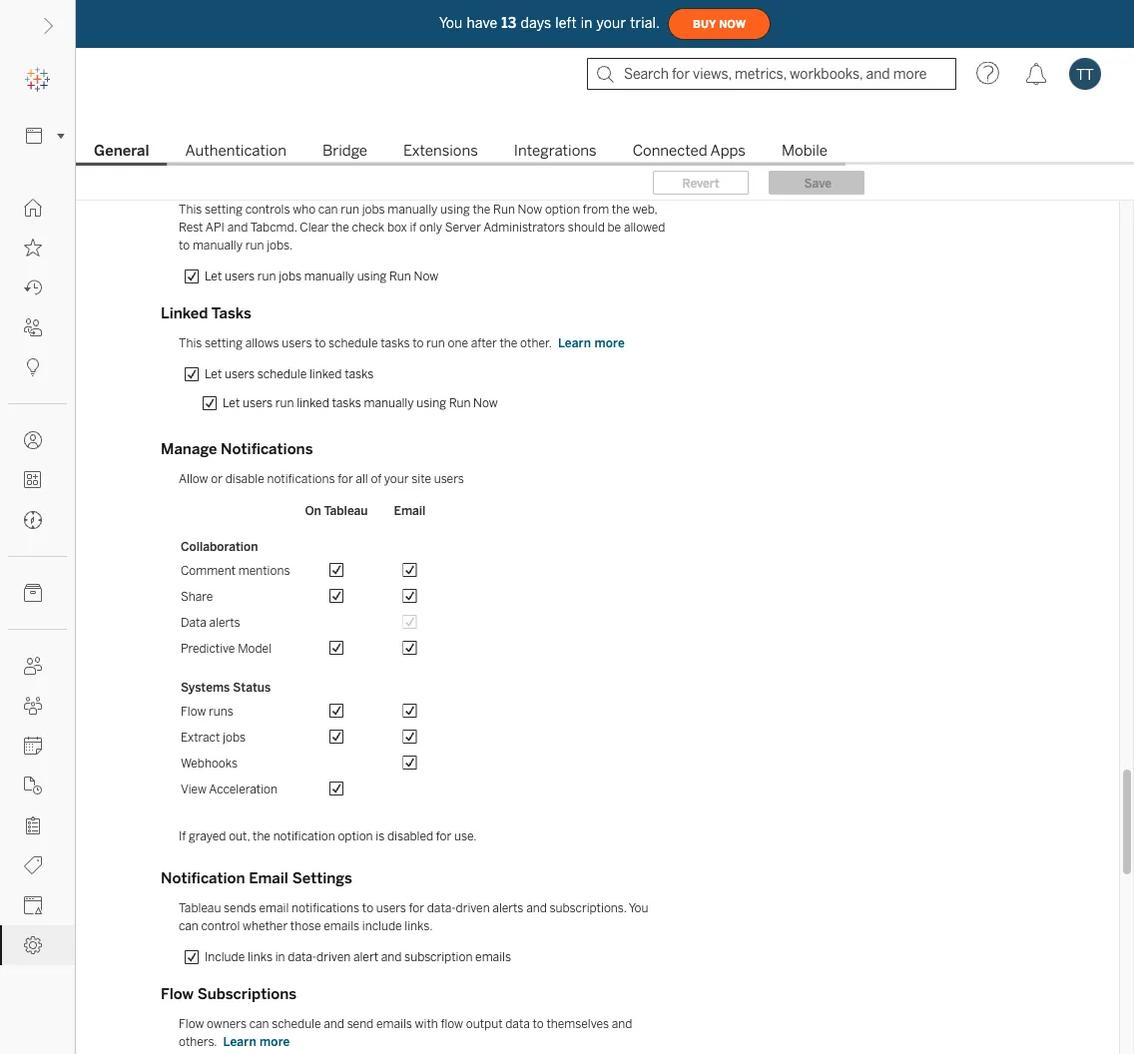 Task type: describe. For each thing, give the bounding box(es) containing it.
Search for views, metrics, workbooks, and more text field
[[587, 58, 957, 90]]

schedule inside flow owners can schedule and send emails with flow output data to themselves and others.
[[272, 1017, 321, 1032]]

integrations
[[514, 142, 597, 160]]

disabled
[[388, 830, 434, 844]]

13
[[502, 15, 517, 31]]

mentions
[[238, 564, 290, 578]]

or
[[211, 472, 223, 486]]

subscription
[[405, 950, 473, 965]]

let for let users run jobs manually using run now
[[205, 269, 222, 284]]

0 vertical spatial in
[[581, 15, 593, 31]]

setting for allows
[[205, 336, 243, 351]]

run inside "this setting controls who can run jobs manually using the run now option from the web, rest api and tabcmd. clear the check box if only server administrators should be allowed to manually run jobs."
[[494, 202, 515, 217]]

the right after
[[500, 336, 518, 351]]

server
[[445, 220, 481, 235]]

buy
[[693, 18, 716, 30]]

view acceleration
[[181, 783, 278, 797]]

whether
[[243, 919, 288, 934]]

sends
[[224, 901, 256, 916]]

the right clear
[[332, 220, 349, 235]]

users down let users schedule linked tasks at the left top of page
[[243, 396, 273, 411]]

predictive model
[[181, 642, 272, 656]]

users inside tableau sends email notifications to users for data-driven alerts and subscriptions. you can control whether those emails include links.
[[376, 901, 406, 916]]

if
[[179, 830, 186, 844]]

on tableau
[[305, 504, 368, 518]]

flow
[[441, 1017, 464, 1032]]

trial.
[[630, 15, 660, 31]]

and inside tableau sends email notifications to users for data-driven alerts and subscriptions. you can control whether those emails include links.
[[527, 901, 547, 916]]

days
[[521, 15, 552, 31]]

users up let users schedule linked tasks at the left top of page
[[282, 336, 312, 351]]

api
[[206, 220, 225, 235]]

extract
[[181, 731, 220, 745]]

learn more
[[223, 1035, 290, 1050]]

only
[[419, 220, 443, 235]]

option inside "this setting controls who can run jobs manually using the run now option from the web, rest api and tabcmd. clear the check box if only server administrators should be allowed to manually run jobs."
[[545, 202, 580, 217]]

1 vertical spatial schedule
[[258, 367, 307, 382]]

notification email settings
[[161, 870, 352, 888]]

notification
[[273, 830, 335, 844]]

webhooks
[[181, 757, 238, 771]]

linked for schedule
[[310, 367, 342, 382]]

flow runs
[[181, 705, 234, 719]]

extensions
[[404, 142, 478, 160]]

manually up if
[[388, 202, 438, 217]]

2 vertical spatial run
[[449, 396, 471, 411]]

users up tasks
[[225, 269, 255, 284]]

output
[[466, 1017, 503, 1032]]

left
[[556, 15, 577, 31]]

0 vertical spatial more
[[595, 336, 625, 351]]

buy now button
[[668, 8, 771, 40]]

you have 13 days left in your trial.
[[439, 15, 660, 31]]

controls
[[245, 202, 290, 217]]

can inside flow owners can schedule and send emails with flow output data to themselves and others.
[[249, 1017, 269, 1032]]

users down "allows"
[[225, 367, 255, 382]]

check
[[352, 220, 385, 235]]

alerts inside tableau sends email notifications to users for data-driven alerts and subscriptions. you can control whether those emails include links.
[[493, 901, 524, 916]]

flow for flow runs
[[181, 705, 206, 719]]

systems status
[[181, 681, 271, 695]]

include links in data-driven alert and subscription emails
[[205, 950, 511, 965]]

those
[[290, 919, 321, 934]]

now inside 'buy now' button
[[719, 18, 746, 30]]

1 vertical spatial data-
[[288, 950, 317, 965]]

data
[[506, 1017, 530, 1032]]

send
[[347, 1017, 374, 1032]]

the up server
[[473, 202, 491, 217]]

manually down this setting allows users to schedule tasks to run one after the other. learn more
[[364, 396, 414, 411]]

subscriptions.
[[550, 901, 627, 916]]

all
[[356, 472, 368, 486]]

alert
[[353, 950, 379, 965]]

include
[[205, 950, 245, 965]]

subscriptions
[[197, 986, 297, 1004]]

rest
[[179, 220, 203, 235]]

connected
[[633, 142, 708, 160]]

extract jobs
[[181, 731, 246, 745]]

tasks
[[212, 305, 252, 323]]

share
[[181, 590, 213, 604]]

flow owners can schedule and send emails with flow output data to themselves and others.
[[179, 1017, 633, 1050]]

now down "this setting controls who can run jobs manually using the run now option from the web, rest api and tabcmd. clear the check box if only server administrators should be allowed to manually run jobs." in the top of the page
[[414, 269, 439, 284]]

this setting controls who can run jobs manually using the run now option from the web, rest api and tabcmd. clear the check box if only server administrators should be allowed to manually run jobs.
[[179, 202, 666, 253]]

data
[[181, 616, 207, 630]]

control
[[201, 919, 240, 934]]

data alerts
[[181, 616, 240, 630]]

runs
[[209, 705, 234, 719]]

0 vertical spatial your
[[597, 15, 626, 31]]

0 horizontal spatial jobs
[[223, 731, 246, 745]]

manually down api
[[193, 238, 243, 253]]

0 vertical spatial schedule
[[329, 336, 378, 351]]

using inside "this setting controls who can run jobs manually using the run now option from the web, rest api and tabcmd. clear the check box if only server administrators should be allowed to manually run jobs."
[[441, 202, 470, 217]]

your inside main content
[[384, 472, 409, 486]]

themselves
[[547, 1017, 609, 1032]]

run down let users schedule linked tasks at the left top of page
[[276, 396, 294, 411]]

allows
[[245, 336, 279, 351]]

1 vertical spatial using
[[357, 269, 387, 284]]

who
[[293, 202, 316, 217]]

the right out,
[[253, 830, 271, 844]]

disable
[[225, 472, 264, 486]]

learn more link for this setting allows users to schedule tasks to run one after the other.
[[552, 335, 631, 352]]

links.
[[405, 919, 433, 934]]

comment mentions
[[181, 564, 290, 578]]

let for let users run linked tasks manually using run now
[[223, 396, 240, 411]]

run down 'jobs.'
[[258, 269, 276, 284]]

with
[[415, 1017, 438, 1032]]

view
[[181, 783, 207, 797]]

notifications for manage notifications
[[267, 472, 335, 486]]

flow for flow subscriptions
[[161, 986, 194, 1004]]

if grayed out, the notification option is disabled for use.
[[179, 830, 477, 844]]

revert
[[683, 176, 720, 190]]

0 vertical spatial tasks
[[381, 336, 410, 351]]

1 vertical spatial option
[[338, 830, 373, 844]]

use.
[[454, 830, 477, 844]]

the up be
[[612, 202, 630, 217]]

let users schedule linked tasks
[[205, 367, 374, 382]]

emails inside flow owners can schedule and send emails with flow output data to themselves and others.
[[377, 1017, 412, 1032]]

let users run jobs manually using run now
[[205, 269, 439, 284]]



Task type: locate. For each thing, give the bounding box(es) containing it.
emails
[[324, 919, 360, 934], [476, 950, 511, 965], [377, 1017, 412, 1032]]

more right other.
[[595, 336, 625, 351]]

1 this from the top
[[179, 202, 202, 217]]

can
[[318, 202, 338, 217], [179, 919, 199, 934], [249, 1017, 269, 1032]]

1 vertical spatial jobs
[[279, 269, 302, 284]]

2 horizontal spatial jobs
[[362, 202, 385, 217]]

1 vertical spatial can
[[179, 919, 199, 934]]

can inside tableau sends email notifications to users for data-driven alerts and subscriptions. you can control whether those emails include links.
[[179, 919, 199, 934]]

administrators
[[484, 220, 565, 235]]

setting down tasks
[[205, 336, 243, 351]]

setting
[[205, 202, 243, 217], [205, 336, 243, 351]]

0 horizontal spatial your
[[384, 472, 409, 486]]

allowed
[[624, 220, 666, 235]]

for
[[338, 472, 353, 486], [436, 830, 452, 844], [409, 901, 425, 916]]

tasks down let users schedule linked tasks at the left top of page
[[332, 396, 361, 411]]

tasks up let users run linked tasks manually using run now
[[345, 367, 374, 382]]

site
[[412, 472, 431, 486]]

schedule up let users run linked tasks manually using run now
[[329, 336, 378, 351]]

now inside "this setting controls who can run jobs manually using the run now option from the web, rest api and tabcmd. clear the check box if only server administrators should be allowed to manually run jobs."
[[518, 202, 543, 217]]

tasks for run
[[332, 396, 361, 411]]

this setting allows users to schedule tasks to run one after the other. learn more
[[179, 336, 625, 351]]

linked
[[161, 305, 208, 323]]

tasks for schedule
[[345, 367, 374, 382]]

0 vertical spatial setting
[[205, 202, 243, 217]]

web,
[[633, 202, 658, 217]]

notifications for notification email settings
[[292, 901, 360, 916]]

1 vertical spatial in
[[275, 950, 285, 965]]

allow or disable notifications for all of your site users
[[179, 472, 464, 486]]

for left all
[[338, 472, 353, 486]]

2 vertical spatial tasks
[[332, 396, 361, 411]]

to up let users schedule linked tasks at the left top of page
[[315, 336, 326, 351]]

owners
[[207, 1017, 247, 1032]]

0 vertical spatial alerts
[[209, 616, 240, 630]]

flow subscriptions
[[161, 986, 297, 1004]]

tasks
[[381, 336, 410, 351], [345, 367, 374, 382], [332, 396, 361, 411]]

your
[[597, 15, 626, 31], [384, 472, 409, 486]]

using up server
[[441, 202, 470, 217]]

revert button
[[653, 171, 749, 195]]

email up the email
[[249, 870, 289, 888]]

run down box
[[390, 269, 411, 284]]

notifications
[[221, 440, 313, 458]]

manage notifications
[[161, 440, 313, 458]]

2 vertical spatial flow
[[179, 1017, 204, 1032]]

1 horizontal spatial learn
[[558, 336, 592, 351]]

1 horizontal spatial jobs
[[279, 269, 302, 284]]

0 horizontal spatial alerts
[[209, 616, 240, 630]]

this for this setting controls who can run jobs manually using the run now option from the web, rest api and tabcmd. clear the check box if only server administrators should be allowed to manually run jobs.
[[179, 202, 202, 217]]

2 vertical spatial can
[[249, 1017, 269, 1032]]

model
[[238, 642, 272, 656]]

1 vertical spatial this
[[179, 336, 202, 351]]

connected apps
[[633, 142, 746, 160]]

0 horizontal spatial you
[[439, 15, 463, 31]]

0 vertical spatial linked
[[310, 367, 342, 382]]

1 vertical spatial linked
[[297, 396, 329, 411]]

collaboration
[[181, 540, 258, 554]]

0 vertical spatial you
[[439, 15, 463, 31]]

navigation containing general
[[76, 136, 1135, 166]]

2 horizontal spatial emails
[[476, 950, 511, 965]]

1 vertical spatial learn more link
[[217, 1034, 296, 1051]]

setting for controls
[[205, 202, 243, 217]]

1 horizontal spatial your
[[597, 15, 626, 31]]

2 vertical spatial for
[[409, 901, 425, 916]]

0 horizontal spatial emails
[[324, 919, 360, 934]]

the
[[473, 202, 491, 217], [612, 202, 630, 217], [332, 220, 349, 235], [500, 336, 518, 351], [253, 830, 271, 844]]

after
[[471, 336, 497, 351]]

if
[[410, 220, 417, 235]]

run
[[494, 202, 515, 217], [390, 269, 411, 284], [449, 396, 471, 411]]

flow inside flow owners can schedule and send emails with flow output data to themselves and others.
[[179, 1017, 204, 1032]]

0 vertical spatial flow
[[181, 705, 206, 719]]

1 vertical spatial driven
[[317, 950, 351, 965]]

notifications up "those"
[[292, 901, 360, 916]]

on
[[305, 504, 321, 518]]

setting up api
[[205, 202, 243, 217]]

for inside tableau sends email notifications to users for data-driven alerts and subscriptions. you can control whether those emails include links.
[[409, 901, 425, 916]]

and inside "this setting controls who can run jobs manually using the run now option from the web, rest api and tabcmd. clear the check box if only server administrators should be allowed to manually run jobs."
[[227, 220, 248, 235]]

acceleration
[[209, 783, 278, 797]]

2 horizontal spatial run
[[494, 202, 515, 217]]

1 vertical spatial you
[[629, 901, 649, 916]]

driven up the subscription
[[456, 901, 490, 916]]

to inside tableau sends email notifications to users for data-driven alerts and subscriptions. you can control whether those emails include links.
[[362, 901, 374, 916]]

1 horizontal spatial option
[[545, 202, 580, 217]]

jobs
[[362, 202, 385, 217], [279, 269, 302, 284], [223, 731, 246, 745]]

to up include
[[362, 901, 374, 916]]

now down after
[[474, 396, 498, 411]]

setting inside "this setting controls who can run jobs manually using the run now option from the web, rest api and tabcmd. clear the check box if only server administrators should be allowed to manually run jobs."
[[205, 202, 243, 217]]

learn right other.
[[558, 336, 592, 351]]

1 vertical spatial email
[[249, 870, 289, 888]]

0 vertical spatial notifications
[[267, 472, 335, 486]]

sub-spaces tab list
[[76, 140, 1135, 166]]

let up linked tasks
[[205, 269, 222, 284]]

2 horizontal spatial can
[[318, 202, 338, 217]]

2 vertical spatial let
[[223, 396, 240, 411]]

you inside tableau sends email notifications to users for data-driven alerts and subscriptions. you can control whether those emails include links.
[[629, 901, 649, 916]]

box
[[387, 220, 407, 235]]

run up the check
[[341, 202, 360, 217]]

others.
[[179, 1035, 217, 1050]]

grayed
[[189, 830, 226, 844]]

2 this from the top
[[179, 336, 202, 351]]

1 horizontal spatial email
[[394, 504, 426, 518]]

0 vertical spatial tableau
[[324, 504, 368, 518]]

0 horizontal spatial for
[[338, 472, 353, 486]]

in inside main content
[[275, 950, 285, 965]]

and right alert
[[381, 950, 402, 965]]

1 horizontal spatial learn more link
[[552, 335, 631, 352]]

navigation panel element
[[0, 60, 75, 966]]

0 horizontal spatial option
[[338, 830, 373, 844]]

let up manage notifications
[[223, 396, 240, 411]]

run
[[341, 202, 360, 217], [245, 238, 264, 253], [258, 269, 276, 284], [427, 336, 445, 351], [276, 396, 294, 411]]

1 vertical spatial learn
[[223, 1035, 257, 1050]]

tableau sends email notifications to users for data-driven alerts and subscriptions. you can control whether those emails include links.
[[179, 901, 649, 934]]

alerts
[[209, 616, 240, 630], [493, 901, 524, 916]]

0 vertical spatial learn more link
[[552, 335, 631, 352]]

for up "links."
[[409, 901, 425, 916]]

manually down clear
[[304, 269, 355, 284]]

schedule down "allows"
[[258, 367, 307, 382]]

1 horizontal spatial emails
[[377, 1017, 412, 1032]]

main content
[[76, 100, 1135, 1055]]

0 vertical spatial let
[[205, 269, 222, 284]]

and right themselves
[[612, 1017, 633, 1032]]

linked up let users run linked tasks manually using run now
[[310, 367, 342, 382]]

your right of
[[384, 472, 409, 486]]

to inside "this setting controls who can run jobs manually using the run now option from the web, rest api and tabcmd. clear the check box if only server administrators should be allowed to manually run jobs."
[[179, 238, 190, 253]]

email
[[259, 901, 289, 916]]

and left send
[[324, 1017, 345, 1032]]

1 horizontal spatial driven
[[456, 901, 490, 916]]

run left 'jobs.'
[[245, 238, 264, 253]]

to right data
[[533, 1017, 544, 1032]]

let down linked tasks
[[205, 367, 222, 382]]

0 vertical spatial run
[[494, 202, 515, 217]]

main content containing general
[[76, 100, 1135, 1055]]

this inside "this setting controls who can run jobs manually using the run now option from the web, rest api and tabcmd. clear the check box if only server administrators should be allowed to manually run jobs."
[[179, 202, 202, 217]]

tableau up control
[[179, 901, 221, 916]]

in right left at the top of page
[[581, 15, 593, 31]]

driven
[[456, 901, 490, 916], [317, 950, 351, 965]]

0 horizontal spatial more
[[260, 1035, 290, 1050]]

be
[[608, 220, 621, 235]]

1 horizontal spatial data-
[[427, 901, 456, 916]]

1 setting from the top
[[205, 202, 243, 217]]

1 horizontal spatial tableau
[[324, 504, 368, 518]]

jobs inside "this setting controls who can run jobs manually using the run now option from the web, rest api and tabcmd. clear the check box if only server administrators should be allowed to manually run jobs."
[[362, 202, 385, 217]]

0 horizontal spatial email
[[249, 870, 289, 888]]

1 vertical spatial more
[[260, 1035, 290, 1050]]

notifications inside tableau sends email notifications to users for data-driven alerts and subscriptions. you can control whether those emails include links.
[[292, 901, 360, 916]]

0 horizontal spatial can
[[179, 919, 199, 934]]

0 horizontal spatial learn
[[223, 1035, 257, 1050]]

alerts up predictive model
[[209, 616, 240, 630]]

0 vertical spatial learn
[[558, 336, 592, 351]]

0 horizontal spatial learn more link
[[217, 1034, 296, 1051]]

notification
[[161, 870, 245, 888]]

1 vertical spatial tasks
[[345, 367, 374, 382]]

general
[[94, 142, 149, 160]]

and left subscriptions.
[[527, 901, 547, 916]]

linked tasks
[[161, 305, 252, 323]]

tableau right on
[[324, 504, 368, 518]]

learn more link for flow owners can schedule and send emails with flow output data to themselves and others.
[[217, 1034, 296, 1051]]

option left is
[[338, 830, 373, 844]]

one
[[448, 336, 468, 351]]

0 horizontal spatial tableau
[[179, 901, 221, 916]]

1 horizontal spatial for
[[409, 901, 425, 916]]

now right buy
[[719, 18, 746, 30]]

can left control
[[179, 919, 199, 934]]

comment
[[181, 564, 236, 578]]

you left have
[[439, 15, 463, 31]]

emails inside tableau sends email notifications to users for data-driven alerts and subscriptions. you can control whether those emails include links.
[[324, 919, 360, 934]]

navigation
[[76, 136, 1135, 166]]

1 vertical spatial let
[[205, 367, 222, 382]]

predictive
[[181, 642, 235, 656]]

0 vertical spatial can
[[318, 202, 338, 217]]

0 vertical spatial driven
[[456, 901, 490, 916]]

flow for flow owners can schedule and send emails with flow output data to themselves and others.
[[179, 1017, 204, 1032]]

2 vertical spatial jobs
[[223, 731, 246, 745]]

to down rest
[[179, 238, 190, 253]]

2 horizontal spatial for
[[436, 830, 452, 844]]

1 vertical spatial tableau
[[179, 901, 221, 916]]

0 horizontal spatial data-
[[288, 950, 317, 965]]

1 vertical spatial run
[[390, 269, 411, 284]]

can up learn more
[[249, 1017, 269, 1032]]

1 vertical spatial flow
[[161, 986, 194, 1004]]

data-
[[427, 901, 456, 916], [288, 950, 317, 965]]

schedule up learn more
[[272, 1017, 321, 1032]]

run up "administrators" on the top of page
[[494, 202, 515, 217]]

emails up include links in data-driven alert and subscription emails
[[324, 919, 360, 934]]

main navigation. press the up and down arrow keys to access links. element
[[0, 188, 75, 966]]

this up rest
[[179, 202, 202, 217]]

jobs up the check
[[362, 202, 385, 217]]

linked for run
[[297, 396, 329, 411]]

manually
[[388, 202, 438, 217], [193, 238, 243, 253], [304, 269, 355, 284], [364, 396, 414, 411]]

have
[[467, 15, 498, 31]]

clear
[[300, 220, 329, 235]]

this for this setting allows users to schedule tasks to run one after the other. learn more
[[179, 336, 202, 351]]

let for let users schedule linked tasks
[[205, 367, 222, 382]]

1 vertical spatial setting
[[205, 336, 243, 351]]

learn down the owners
[[223, 1035, 257, 1050]]

alerts left subscriptions.
[[493, 901, 524, 916]]

you right subscriptions.
[[629, 901, 649, 916]]

authentication
[[185, 142, 287, 160]]

1 horizontal spatial alerts
[[493, 901, 524, 916]]

to left one
[[413, 336, 424, 351]]

more down subscriptions
[[260, 1035, 290, 1050]]

include
[[362, 919, 402, 934]]

1 vertical spatial emails
[[476, 950, 511, 965]]

linked down let users schedule linked tasks at the left top of page
[[297, 396, 329, 411]]

to inside flow owners can schedule and send emails with flow output data to themselves and others.
[[533, 1017, 544, 1032]]

can inside "this setting controls who can run jobs manually using the run now option from the web, rest api and tabcmd. clear the check box if only server administrators should be allowed to manually run jobs."
[[318, 202, 338, 217]]

users up include
[[376, 901, 406, 916]]

notifications up on
[[267, 472, 335, 486]]

out,
[[229, 830, 250, 844]]

other.
[[520, 336, 552, 351]]

2 vertical spatial schedule
[[272, 1017, 321, 1032]]

systems
[[181, 681, 230, 695]]

bridge
[[323, 142, 368, 160]]

data- up "links."
[[427, 901, 456, 916]]

1 horizontal spatial more
[[595, 336, 625, 351]]

1 horizontal spatial you
[[629, 901, 649, 916]]

0 vertical spatial data-
[[427, 901, 456, 916]]

status
[[233, 681, 271, 695]]

users right site
[[434, 472, 464, 486]]

2 vertical spatial using
[[417, 396, 446, 411]]

1 vertical spatial alerts
[[493, 901, 524, 916]]

2 setting from the top
[[205, 336, 243, 351]]

for left use.
[[436, 830, 452, 844]]

0 vertical spatial jobs
[[362, 202, 385, 217]]

data- down "those"
[[288, 950, 317, 965]]

0 vertical spatial using
[[441, 202, 470, 217]]

to
[[179, 238, 190, 253], [315, 336, 326, 351], [413, 336, 424, 351], [362, 901, 374, 916], [533, 1017, 544, 1032]]

run down one
[[449, 396, 471, 411]]

and right api
[[227, 220, 248, 235]]

in right links at the left bottom of page
[[275, 950, 285, 965]]

jobs down "runs"
[[223, 731, 246, 745]]

option up 'should'
[[545, 202, 580, 217]]

you
[[439, 15, 463, 31], [629, 901, 649, 916]]

learn
[[558, 336, 592, 351], [223, 1035, 257, 1050]]

tabcmd.
[[250, 220, 297, 235]]

0 vertical spatial option
[[545, 202, 580, 217]]

driven inside tableau sends email notifications to users for data-driven alerts and subscriptions. you can control whether those emails include links.
[[456, 901, 490, 916]]

run left one
[[427, 336, 445, 351]]

0 horizontal spatial driven
[[317, 950, 351, 965]]

tableau inside tableau sends email notifications to users for data-driven alerts and subscriptions. you can control whether those emails include links.
[[179, 901, 221, 916]]

driven left alert
[[317, 950, 351, 965]]

0 vertical spatial this
[[179, 202, 202, 217]]

from
[[583, 202, 609, 217]]

this down linked
[[179, 336, 202, 351]]

0 vertical spatial emails
[[324, 919, 360, 934]]

1 vertical spatial for
[[436, 830, 452, 844]]

0 vertical spatial email
[[394, 504, 426, 518]]

buy now
[[693, 18, 746, 30]]

1 vertical spatial your
[[384, 472, 409, 486]]

can up clear
[[318, 202, 338, 217]]

2 vertical spatial emails
[[377, 1017, 412, 1032]]

1 vertical spatial notifications
[[292, 901, 360, 916]]

mobile
[[782, 142, 828, 160]]

using down the check
[[357, 269, 387, 284]]

jobs down 'jobs.'
[[279, 269, 302, 284]]

1 horizontal spatial run
[[449, 396, 471, 411]]

emails left the with at bottom
[[377, 1017, 412, 1032]]

links
[[248, 950, 273, 965]]

apps
[[711, 142, 746, 160]]

should
[[568, 220, 605, 235]]

now up "administrators" on the top of page
[[518, 202, 543, 217]]

let users run linked tasks manually using run now
[[223, 396, 498, 411]]

0 horizontal spatial run
[[390, 269, 411, 284]]

0 horizontal spatial in
[[275, 950, 285, 965]]

option
[[545, 202, 580, 217], [338, 830, 373, 844]]

email down site
[[394, 504, 426, 518]]

using down this setting allows users to schedule tasks to run one after the other. learn more
[[417, 396, 446, 411]]

1 horizontal spatial can
[[249, 1017, 269, 1032]]

data- inside tableau sends email notifications to users for data-driven alerts and subscriptions. you can control whether those emails include links.
[[427, 901, 456, 916]]

of
[[371, 472, 382, 486]]

1 horizontal spatial in
[[581, 15, 593, 31]]

emails right the subscription
[[476, 950, 511, 965]]

your left trial.
[[597, 15, 626, 31]]

tasks left one
[[381, 336, 410, 351]]



Task type: vqa. For each thing, say whether or not it's contained in the screenshot.
Row ID ID
no



